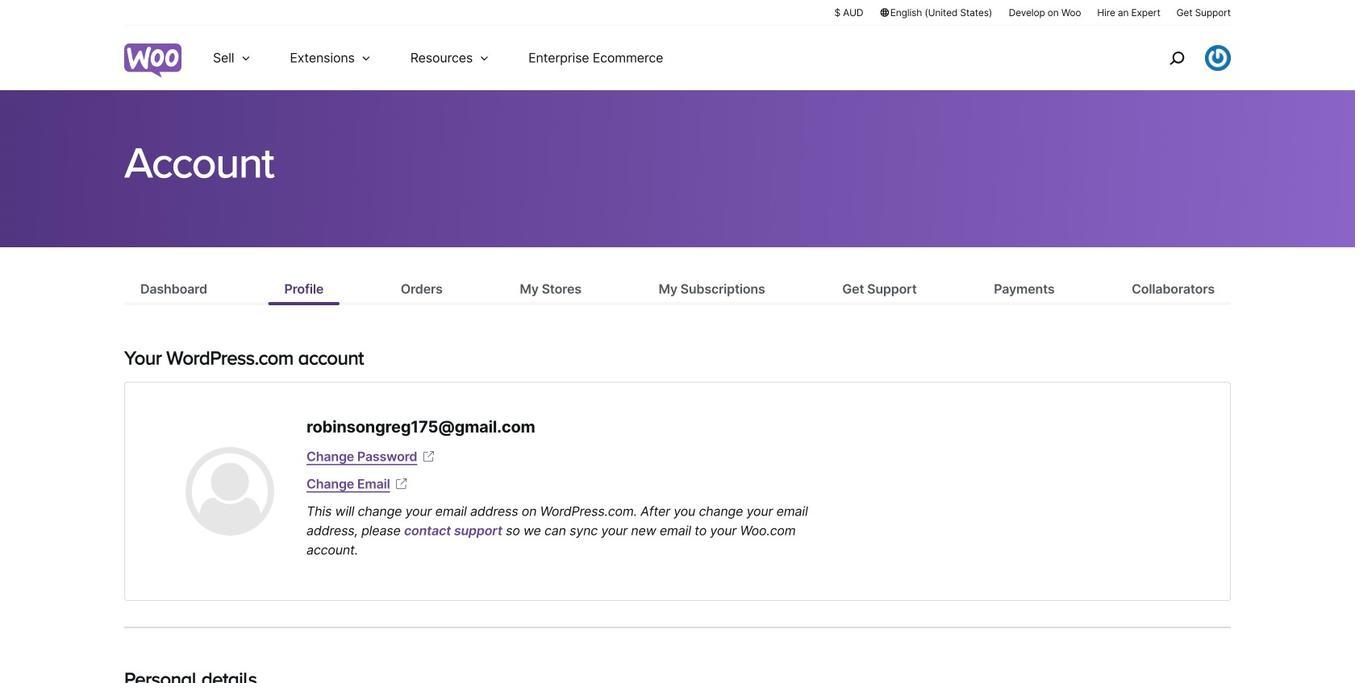 Task type: vqa. For each thing, say whether or not it's contained in the screenshot.
the rightmost reviews
no



Task type: describe. For each thing, give the bounding box(es) containing it.
search image
[[1164, 45, 1190, 71]]

0 horizontal spatial external link image
[[393, 477, 409, 493]]

service navigation menu element
[[1135, 32, 1231, 84]]

1 horizontal spatial external link image
[[420, 449, 437, 465]]



Task type: locate. For each thing, give the bounding box(es) containing it.
0 vertical spatial external link image
[[420, 449, 437, 465]]

gravatar image image
[[186, 448, 274, 536]]

open account menu image
[[1205, 45, 1231, 71]]

external link image
[[420, 449, 437, 465], [393, 477, 409, 493]]

1 vertical spatial external link image
[[393, 477, 409, 493]]



